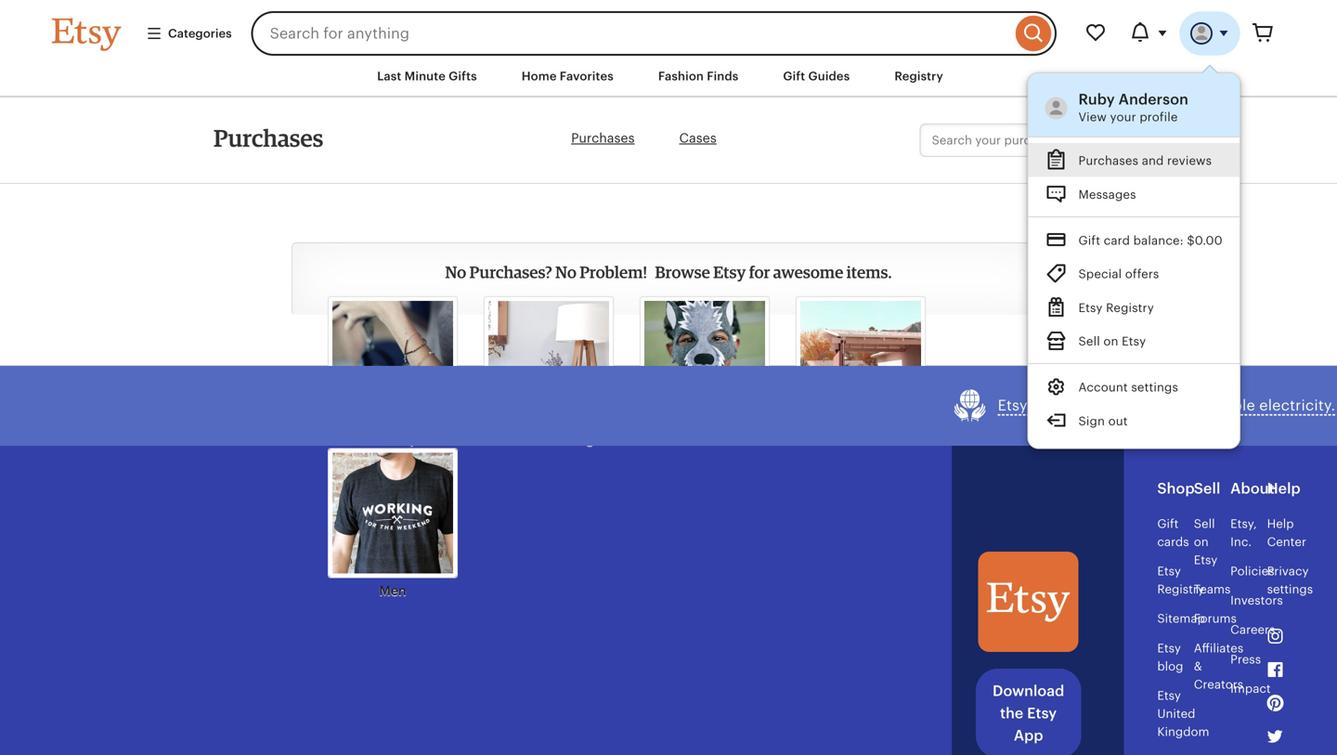 Task type: locate. For each thing, give the bounding box(es) containing it.
home
[[522, 69, 557, 83], [504, 431, 541, 446]]

etsy, inc. link
[[1231, 517, 1257, 549]]

home favorites link
[[508, 59, 628, 93]]

etsy registry
[[1079, 301, 1155, 315], [1158, 564, 1205, 596]]

etsy up blog
[[1158, 641, 1182, 655]]

fashion finds
[[659, 69, 739, 83]]

kids link
[[640, 296, 770, 448]]

etsy left is
[[998, 397, 1028, 414]]

0 vertical spatial home
[[522, 69, 557, 83]]

gifts
[[449, 69, 477, 83]]

anderson
[[1119, 91, 1189, 108]]

gift left card
[[1079, 233, 1101, 247]]

investors link
[[1231, 594, 1284, 608]]

help up help center link
[[1268, 480, 1301, 497]]

for
[[749, 262, 770, 282]]

& up creators
[[1194, 659, 1203, 673]]

0 horizontal spatial etsy registry
[[1079, 301, 1155, 315]]

etsy registry up sitemap link
[[1158, 564, 1205, 596]]

on up "account"
[[1104, 335, 1119, 349]]

registry
[[895, 69, 944, 83], [1107, 301, 1155, 315], [1158, 583, 1205, 596]]

$
[[1188, 233, 1196, 247]]

forums link
[[1194, 612, 1237, 626]]

0 vertical spatial help
[[1268, 480, 1301, 497]]

etsy, inc.
[[1231, 517, 1257, 549]]

etsy up united
[[1158, 689, 1182, 703]]

gift inside menu bar
[[783, 69, 806, 83]]

menu bar
[[19, 56, 1319, 98]]

sell on etsy link up the account settings link
[[1029, 324, 1240, 358]]

2 horizontal spatial purchases
[[1079, 154, 1139, 168]]

privacy
[[1268, 564, 1309, 578]]

etsy down special
[[1079, 301, 1103, 315]]

0 horizontal spatial &
[[544, 431, 553, 446]]

0 horizontal spatial no
[[445, 262, 467, 282]]

gift up cards on the bottom right
[[1158, 517, 1179, 531]]

0.00
[[1196, 233, 1223, 247]]

home left living
[[504, 431, 541, 446]]

help inside help center
[[1268, 517, 1295, 531]]

purchases inside ruby anderson banner
[[1079, 154, 1139, 168]]

etsy registry down special offers
[[1079, 301, 1155, 315]]

no purchases? no problem! browse etsy for awesome items.
[[445, 262, 892, 282]]

1 vertical spatial help
[[1268, 517, 1295, 531]]

sell on etsy
[[1079, 335, 1147, 349], [1194, 517, 1218, 567]]

ruby anderson banner
[[19, 0, 1319, 449]]

living
[[557, 431, 594, 446]]

help up "center" at right
[[1268, 517, 1295, 531]]

view your profile element
[[1079, 90, 1223, 109]]

last
[[377, 69, 402, 83]]

gift card balance: $ 0.00
[[1079, 233, 1223, 247]]

fashion finds link
[[645, 59, 753, 93]]

gift guides
[[783, 69, 850, 83]]

settings up 100%
[[1132, 380, 1179, 394]]

0 horizontal spatial on
[[1104, 335, 1119, 349]]

2 help from the top
[[1268, 517, 1295, 531]]

messages
[[1079, 188, 1137, 202]]

1 horizontal spatial on
[[1194, 535, 1209, 549]]

2 vertical spatial sell
[[1194, 517, 1216, 531]]

no left the 'problem!'
[[556, 262, 577, 282]]

gift for gift guides
[[783, 69, 806, 83]]

powered
[[1048, 397, 1112, 414]]

shop
[[1158, 480, 1195, 497]]

kingdom
[[1158, 725, 1210, 739]]

settings
[[1132, 380, 1179, 394], [1268, 583, 1314, 596]]

2 vertical spatial registry
[[1158, 583, 1205, 596]]

0 vertical spatial on
[[1104, 335, 1119, 349]]

1 vertical spatial sell on etsy
[[1194, 517, 1218, 567]]

0 vertical spatial gift
[[783, 69, 806, 83]]

purchases
[[214, 124, 324, 153], [571, 131, 635, 146], [1079, 154, 1139, 168]]

etsy down cards on the bottom right
[[1158, 564, 1182, 578]]

on inside banner
[[1104, 335, 1119, 349]]

ruby anderson's avatar image left view on the top right
[[1046, 97, 1068, 119]]

registry down special offers link
[[1107, 301, 1155, 315]]

your
[[1111, 110, 1137, 124]]

1 horizontal spatial purchases
[[571, 131, 635, 146]]

1 horizontal spatial registry
[[1107, 301, 1155, 315]]

teams
[[1194, 583, 1231, 596]]

purchases for purchases and reviews
[[1079, 154, 1139, 168]]

etsy registry inside etsy registry link
[[1079, 301, 1155, 315]]

1 vertical spatial sell
[[1194, 480, 1221, 497]]

registry inside ruby anderson banner
[[1107, 301, 1155, 315]]

0 vertical spatial &
[[544, 431, 553, 446]]

etsy inside etsy united kingdom
[[1158, 689, 1182, 703]]

card
[[1104, 233, 1131, 247]]

categories button
[[132, 17, 246, 50]]

cards
[[1158, 535, 1190, 549]]

1 vertical spatial registry
[[1107, 301, 1155, 315]]

sitemap link
[[1158, 612, 1206, 626]]

press link
[[1231, 652, 1262, 666]]

0 horizontal spatial sell on etsy
[[1079, 335, 1147, 349]]

2 horizontal spatial gift
[[1158, 517, 1179, 531]]

impact
[[1231, 682, 1271, 696]]

out
[[1109, 414, 1128, 428]]

registry link
[[881, 59, 958, 93]]

registry up sitemap
[[1158, 583, 1205, 596]]

etsy is powered by 100% renewable electricity.
[[998, 397, 1336, 414]]

0 vertical spatial sell on etsy link
[[1029, 324, 1240, 358]]

inc.
[[1231, 535, 1252, 549]]

settings down the privacy
[[1268, 583, 1314, 596]]

help for help
[[1268, 480, 1301, 497]]

& inside affiliates & creators
[[1194, 659, 1203, 673]]

1 no from the left
[[445, 262, 467, 282]]

reviews
[[1168, 154, 1213, 168]]

renewable
[[1181, 397, 1256, 414]]

affiliates & creators
[[1194, 641, 1244, 692]]

center
[[1268, 535, 1307, 549]]

offers
[[1126, 267, 1160, 281]]

home for home & living
[[504, 431, 541, 446]]

0 horizontal spatial settings
[[1132, 380, 1179, 394]]

ruby anderson's avatar image up view your profile element
[[1191, 22, 1213, 45]]

creators
[[1194, 678, 1244, 692]]

1 vertical spatial ruby anderson's avatar image
[[1046, 97, 1068, 119]]

sign out
[[1079, 414, 1128, 428]]

& for home
[[544, 431, 553, 446]]

teams link
[[1194, 583, 1231, 596]]

1 vertical spatial settings
[[1268, 583, 1314, 596]]

sell on etsy link
[[1029, 324, 1240, 358], [1194, 517, 1218, 567]]

registry right the guides
[[895, 69, 944, 83]]

0 vertical spatial registry
[[895, 69, 944, 83]]

1 horizontal spatial gift
[[1079, 233, 1101, 247]]

careers
[[1231, 623, 1276, 637]]

jewelry image
[[333, 301, 453, 422]]

browse
[[655, 262, 711, 282]]

1 vertical spatial on
[[1194, 535, 1209, 549]]

men link
[[328, 448, 458, 600]]

1 horizontal spatial etsy registry
[[1158, 564, 1205, 596]]

sell
[[1079, 335, 1101, 349], [1194, 480, 1221, 497], [1194, 517, 1216, 531]]

gift inside gift cards
[[1158, 517, 1179, 531]]

by
[[1116, 397, 1133, 414]]

no
[[445, 262, 467, 282], [556, 262, 577, 282]]

etsy up the account settings link
[[1122, 335, 1147, 349]]

gift for gift cards
[[1158, 517, 1179, 531]]

0 vertical spatial sell on etsy
[[1079, 335, 1147, 349]]

etsy registry link up sitemap link
[[1158, 564, 1205, 596]]

finds
[[707, 69, 739, 83]]

0 horizontal spatial registry
[[895, 69, 944, 83]]

1 help from the top
[[1268, 480, 1301, 497]]

etsy
[[714, 262, 746, 282], [1079, 301, 1103, 315], [1122, 335, 1147, 349], [998, 397, 1028, 414], [1194, 553, 1218, 567], [1158, 564, 1182, 578], [1158, 641, 1182, 655], [1158, 689, 1182, 703], [1028, 705, 1057, 722]]

etsy registry link down offers
[[1029, 290, 1240, 324]]

sell on etsy up "account"
[[1079, 335, 1147, 349]]

1 vertical spatial &
[[1194, 659, 1203, 673]]

0 vertical spatial etsy registry
[[1079, 301, 1155, 315]]

no left purchases?
[[445, 262, 467, 282]]

Search for anything text field
[[251, 11, 1012, 56]]

1 horizontal spatial settings
[[1268, 583, 1314, 596]]

ruby anderson's avatar image
[[1191, 22, 1213, 45], [1046, 97, 1068, 119]]

help for help center
[[1268, 517, 1295, 531]]

1 horizontal spatial no
[[556, 262, 577, 282]]

gift guides link
[[770, 59, 864, 93]]

sell on etsy right cards on the bottom right
[[1194, 517, 1218, 567]]

0 vertical spatial ruby anderson's avatar image
[[1191, 22, 1213, 45]]

problem!
[[580, 262, 648, 282]]

& for affiliates
[[1194, 659, 1203, 673]]

settings inside ruby anderson banner
[[1132, 380, 1179, 394]]

investors
[[1231, 594, 1284, 608]]

etsy left for
[[714, 262, 746, 282]]

etsy down the download
[[1028, 705, 1057, 722]]

account
[[1079, 380, 1129, 394]]

1 horizontal spatial &
[[1194, 659, 1203, 673]]

etsy inside etsy is powered by 100% renewable electricity. button
[[998, 397, 1028, 414]]

help
[[1268, 480, 1301, 497], [1268, 517, 1295, 531]]

0 vertical spatial etsy registry link
[[1029, 290, 1240, 324]]

none search field inside ruby anderson banner
[[251, 11, 1057, 56]]

purchases for purchases link
[[571, 131, 635, 146]]

0 vertical spatial settings
[[1132, 380, 1179, 394]]

purchases?
[[470, 262, 552, 282]]

0 horizontal spatial gift
[[783, 69, 806, 83]]

on right cards on the bottom right
[[1194, 535, 1209, 549]]

2 vertical spatial gift
[[1158, 517, 1179, 531]]

0 horizontal spatial ruby anderson's avatar image
[[1046, 97, 1068, 119]]

kids image
[[645, 301, 765, 422]]

0 vertical spatial sell
[[1079, 335, 1101, 349]]

& left living
[[544, 431, 553, 446]]

on
[[1104, 335, 1119, 349], [1194, 535, 1209, 549]]

purchases link
[[571, 131, 635, 146]]

1 vertical spatial etsy registry
[[1158, 564, 1205, 596]]

etsy united kingdom link
[[1158, 689, 1210, 739]]

1 vertical spatial gift
[[1079, 233, 1101, 247]]

None search field
[[251, 11, 1057, 56]]

1 horizontal spatial ruby anderson's avatar image
[[1191, 22, 1213, 45]]

gift inside ruby anderson banner
[[1079, 233, 1101, 247]]

art
[[851, 431, 871, 446]]

home left favorites
[[522, 69, 557, 83]]

1 vertical spatial home
[[504, 431, 541, 446]]

gift left the guides
[[783, 69, 806, 83]]

sell on etsy link right cards on the bottom right
[[1194, 517, 1218, 567]]

home & living image
[[489, 301, 609, 422]]



Task type: vqa. For each thing, say whether or not it's contained in the screenshot.
'Ruby'
yes



Task type: describe. For each thing, give the bounding box(es) containing it.
2 no from the left
[[556, 262, 577, 282]]

privacy settings link
[[1268, 564, 1314, 596]]

etsy up teams link on the bottom right of page
[[1194, 553, 1218, 567]]

etsy inside etsy blog
[[1158, 641, 1182, 655]]

categories
[[168, 26, 232, 40]]

gift cards link
[[1158, 517, 1190, 549]]

men image
[[333, 453, 453, 574]]

sell on etsy inside ruby anderson banner
[[1079, 335, 1147, 349]]

special
[[1079, 267, 1123, 281]]

fashion
[[659, 69, 704, 83]]

men
[[379, 583, 407, 598]]

home favorites
[[522, 69, 614, 83]]

special offers
[[1079, 267, 1160, 281]]

affiliates
[[1194, 641, 1244, 655]]

purchases and reviews
[[1079, 154, 1213, 168]]

kids
[[692, 431, 719, 446]]

ruby anderson view your profile
[[1079, 91, 1189, 124]]

awesome
[[774, 262, 844, 282]]

1 vertical spatial etsy registry link
[[1158, 564, 1205, 596]]

sell inside ruby anderson banner
[[1079, 335, 1101, 349]]

purchases and reviews link
[[1029, 143, 1240, 177]]

settings for privacy settings
[[1268, 583, 1314, 596]]

balance:
[[1134, 233, 1184, 247]]

forums
[[1194, 612, 1237, 626]]

profile
[[1140, 110, 1179, 124]]

policies link
[[1231, 564, 1275, 578]]

2 horizontal spatial registry
[[1158, 583, 1205, 596]]

1 horizontal spatial sell on etsy
[[1194, 517, 1218, 567]]

download
[[993, 683, 1065, 699]]

home for home favorites
[[522, 69, 557, 83]]

press
[[1231, 652, 1262, 666]]

etsy inside download the etsy app
[[1028, 705, 1057, 722]]

etsy inside sell on etsy link
[[1122, 335, 1147, 349]]

account settings link
[[1029, 370, 1240, 404]]

last minute gifts link
[[363, 59, 491, 93]]

etsy blog
[[1158, 641, 1184, 673]]

app
[[1014, 727, 1044, 744]]

guides
[[809, 69, 850, 83]]

cases
[[680, 131, 717, 146]]

sell on etsy link inside ruby anderson banner
[[1029, 324, 1240, 358]]

art link
[[796, 296, 926, 448]]

100%
[[1137, 397, 1177, 414]]

etsy blog link
[[1158, 641, 1184, 673]]

sign
[[1079, 414, 1106, 428]]

1 vertical spatial sell on etsy link
[[1194, 517, 1218, 567]]

Search your purchases telephone field
[[920, 124, 1107, 157]]

policies
[[1231, 564, 1275, 578]]

home & living
[[504, 431, 594, 446]]

download the etsy app link
[[976, 669, 1082, 755]]

view
[[1079, 110, 1107, 124]]

account navigation
[[214, 124, 1124, 157]]

gift cards
[[1158, 517, 1190, 549]]

last minute gifts
[[377, 69, 477, 83]]

and
[[1143, 154, 1165, 168]]

menu bar containing last minute gifts
[[19, 56, 1319, 98]]

download the etsy app
[[993, 683, 1065, 744]]

jewelry link
[[328, 296, 458, 448]]

messages link
[[1029, 177, 1240, 211]]

help center link
[[1268, 517, 1307, 549]]

0 horizontal spatial purchases
[[214, 124, 324, 153]]

help center
[[1268, 517, 1307, 549]]

art image
[[801, 301, 922, 422]]

settings for account settings
[[1132, 380, 1179, 394]]

jewelry
[[369, 431, 417, 446]]

gift for gift card balance: $ 0.00
[[1079, 233, 1101, 247]]

affiliates & creators link
[[1194, 641, 1244, 692]]

minute
[[405, 69, 446, 83]]

is
[[1032, 397, 1044, 414]]

the
[[1001, 705, 1024, 722]]

items.
[[847, 262, 892, 282]]

careers link
[[1231, 623, 1276, 637]]

special offers link
[[1029, 257, 1240, 290]]

etsy,
[[1231, 517, 1257, 531]]

ruby
[[1079, 91, 1116, 108]]

sign out link
[[1029, 404, 1240, 437]]

electricity.
[[1260, 397, 1336, 414]]

favorites
[[560, 69, 614, 83]]

sitemap
[[1158, 612, 1206, 626]]

etsy is powered by 100% renewable electricity. button
[[954, 388, 1336, 423]]



